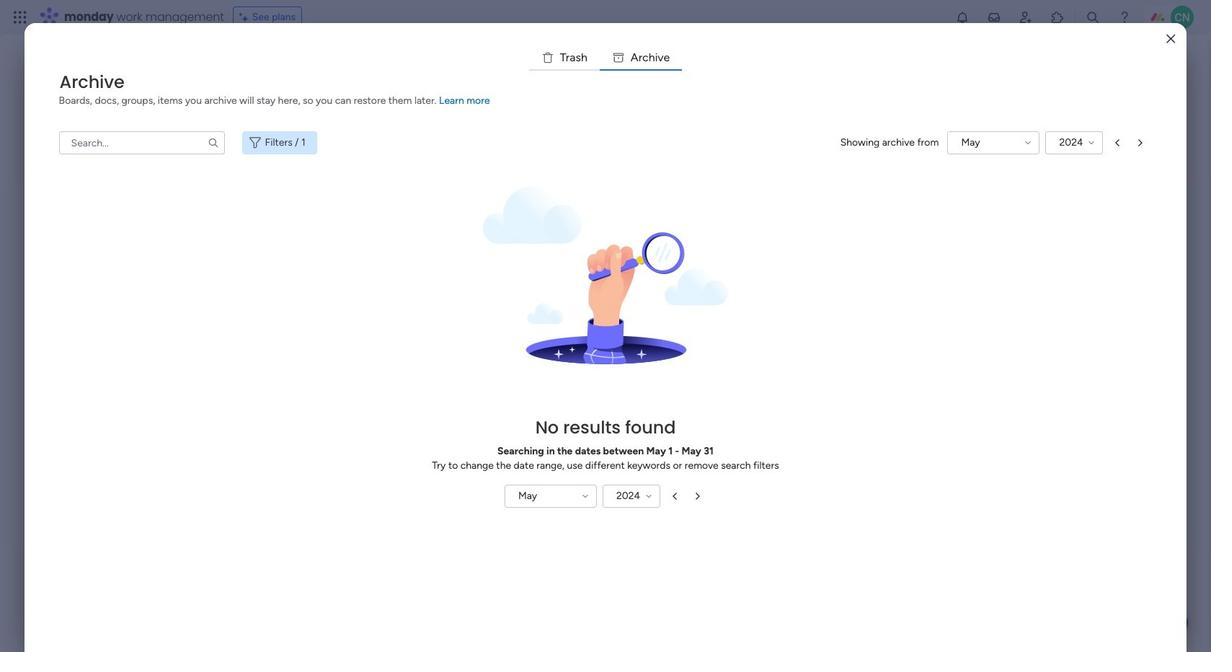 Task type: vqa. For each thing, say whether or not it's contained in the screenshot.
2nd "Row" from the top
no



Task type: locate. For each thing, give the bounding box(es) containing it.
1 vertical spatial previous month image
[[668, 489, 682, 504]]

0 vertical spatial previous month image
[[1111, 136, 1126, 150]]

0 horizontal spatial previous month image
[[668, 489, 682, 504]]

notifications image
[[956, 10, 970, 25]]

None search field
[[59, 131, 225, 154]]

update feed image
[[988, 10, 1002, 25]]

select product image
[[13, 10, 27, 25]]

search image
[[207, 137, 219, 149]]

previous month image
[[1111, 136, 1126, 150], [668, 489, 682, 504]]

monday marketplace image
[[1051, 10, 1066, 25]]

help image
[[1118, 10, 1133, 25]]

next month image
[[1134, 136, 1149, 150], [691, 489, 706, 504]]

1 horizontal spatial next month image
[[1134, 136, 1149, 150]]

1 horizontal spatial previous month image
[[1111, 136, 1126, 150]]

0 horizontal spatial next month image
[[691, 489, 706, 504]]

cool name image
[[1172, 6, 1195, 29]]



Task type: describe. For each thing, give the bounding box(es) containing it.
0 vertical spatial next month image
[[1134, 136, 1149, 150]]

search everything image
[[1086, 10, 1101, 25]]

invite members image
[[1019, 10, 1034, 25]]

Search for items in the recycle bin search field
[[59, 131, 225, 154]]

1 vertical spatial next month image
[[691, 489, 706, 504]]

close image
[[1167, 34, 1176, 44]]

see plans image
[[239, 9, 252, 25]]



